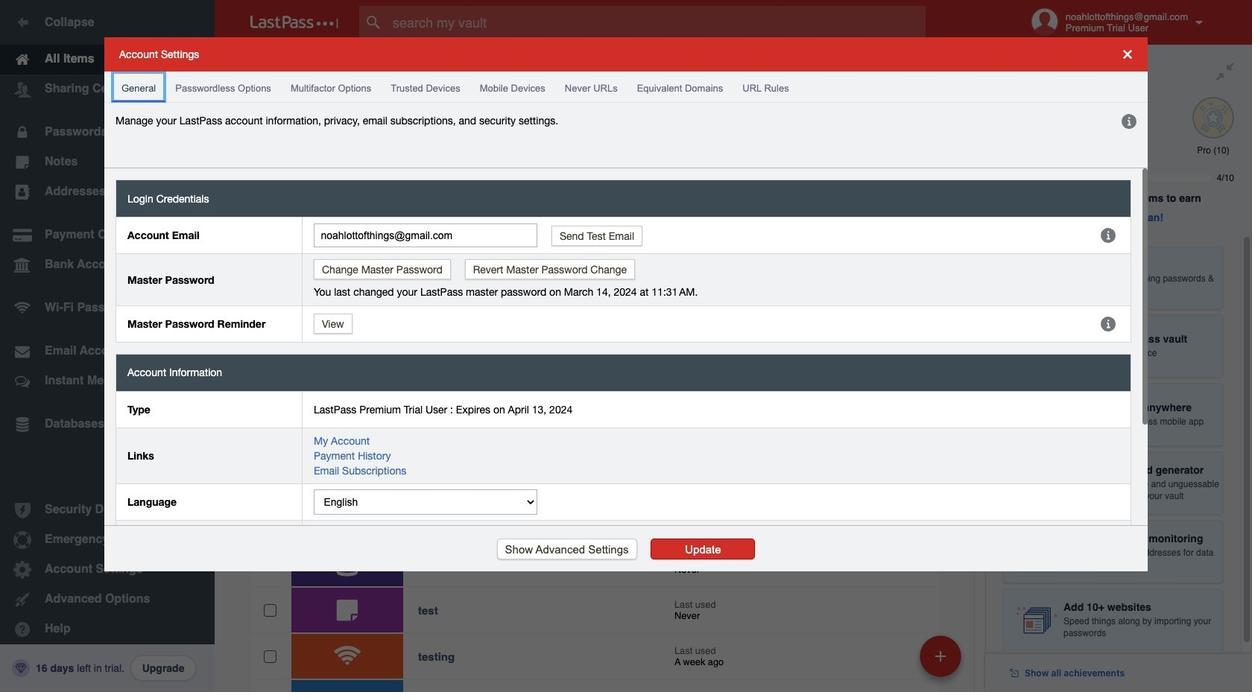 Task type: describe. For each thing, give the bounding box(es) containing it.
search my vault text field
[[359, 6, 955, 39]]

vault options navigation
[[215, 45, 985, 89]]



Task type: vqa. For each thing, say whether or not it's contained in the screenshot.
dialog
no



Task type: locate. For each thing, give the bounding box(es) containing it.
Search search field
[[359, 6, 955, 39]]

new item image
[[936, 651, 946, 662]]

new item navigation
[[915, 631, 971, 693]]

main navigation navigation
[[0, 0, 215, 693]]

lastpass image
[[250, 16, 338, 29]]



